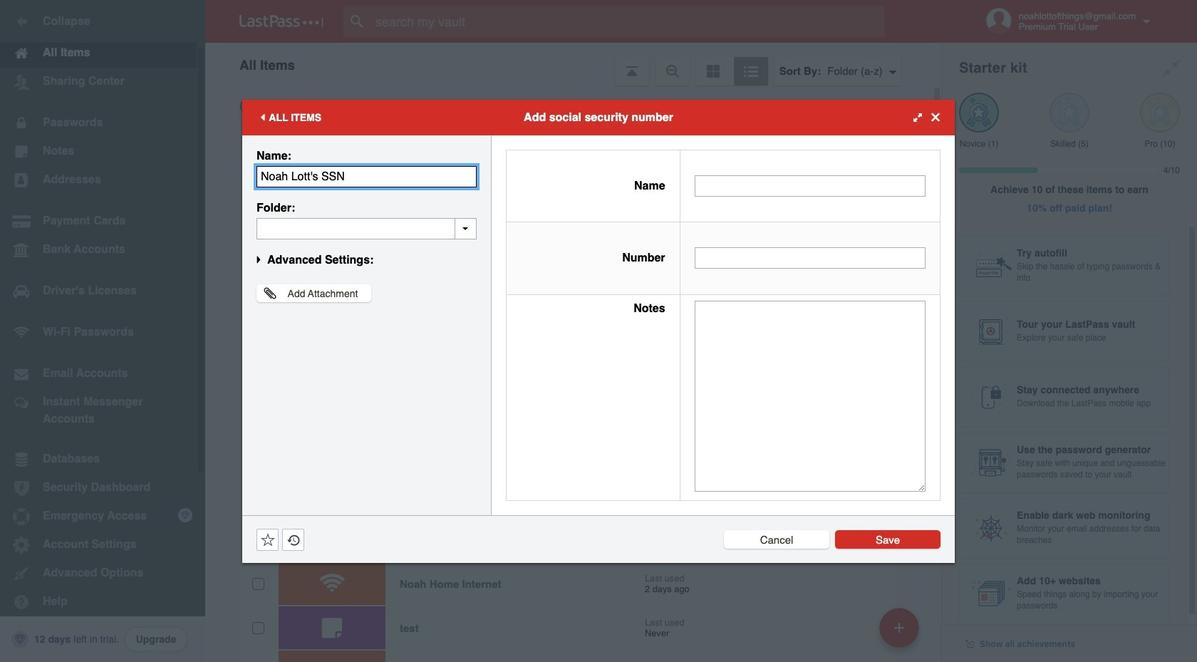 Task type: describe. For each thing, give the bounding box(es) containing it.
vault options navigation
[[205, 43, 942, 86]]

search my vault text field
[[344, 6, 913, 37]]



Task type: vqa. For each thing, say whether or not it's contained in the screenshot.
NEW ITEM 'element'
no



Task type: locate. For each thing, give the bounding box(es) containing it.
None text field
[[695, 175, 926, 197], [257, 218, 477, 239], [695, 301, 926, 491], [695, 175, 926, 197], [257, 218, 477, 239], [695, 301, 926, 491]]

lastpass image
[[239, 15, 324, 28]]

Search search field
[[344, 6, 913, 37]]

None text field
[[257, 166, 477, 187], [695, 248, 926, 269], [257, 166, 477, 187], [695, 248, 926, 269]]

new item navigation
[[874, 604, 928, 662]]

main navigation navigation
[[0, 0, 205, 662]]

dialog
[[242, 99, 955, 563]]

new item image
[[894, 623, 904, 633]]



